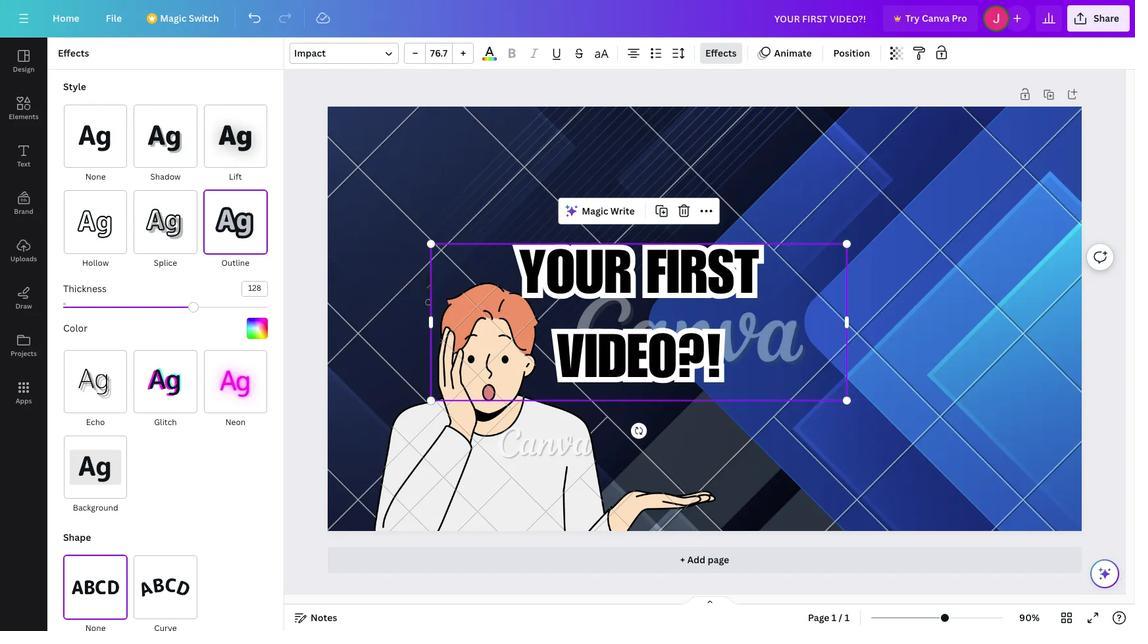 Task type: vqa. For each thing, say whether or not it's contained in the screenshot.
Text
yes



Task type: describe. For each thing, give the bounding box(es) containing it.
magic switch
[[160, 12, 219, 24]]

echo button
[[63, 349, 128, 430]]

neon
[[225, 417, 246, 428]]

impact button
[[290, 43, 399, 64]]

design
[[13, 65, 35, 74]]

try
[[906, 12, 920, 24]]

switch
[[189, 12, 219, 24]]

canva
[[922, 12, 950, 24]]

shadow
[[150, 171, 181, 183]]

draw
[[15, 302, 32, 311]]

write
[[611, 205, 635, 217]]

draw button
[[0, 275, 47, 322]]

try canva pro
[[906, 12, 968, 24]]

effects inside popup button
[[706, 47, 737, 59]]

magic write button
[[561, 201, 640, 222]]

notes
[[311, 612, 337, 624]]

notes button
[[290, 608, 343, 629]]

home link
[[42, 5, 90, 32]]

apps button
[[0, 369, 47, 417]]

90%
[[1020, 612, 1040, 624]]

page 1 / 1
[[809, 612, 850, 624]]

main menu bar
[[0, 0, 1136, 38]]

2 1 from the left
[[845, 612, 850, 624]]

90% button
[[1009, 608, 1052, 629]]

page
[[809, 612, 830, 624]]

Thickness text field
[[242, 282, 267, 296]]

brand
[[14, 207, 33, 216]]

impact
[[294, 47, 326, 59]]

text button
[[0, 132, 47, 180]]

background
[[73, 503, 118, 514]]

page
[[708, 554, 730, 566]]

effects button
[[701, 43, 742, 64]]

magic write
[[582, 205, 635, 217]]

/
[[839, 612, 843, 624]]

animate button
[[754, 43, 818, 64]]

shape element
[[63, 532, 268, 631]]

lift button
[[203, 104, 268, 185]]

animate
[[775, 47, 812, 59]]

position button
[[829, 43, 876, 64]]

lift
[[229, 171, 242, 183]]

share button
[[1068, 5, 1131, 32]]



Task type: locate. For each thing, give the bounding box(es) containing it.
magic for magic write
[[582, 205, 609, 217]]

1 horizontal spatial magic
[[582, 205, 609, 217]]

try canva pro button
[[884, 5, 978, 32]]

group
[[404, 43, 474, 64]]

style element
[[58, 80, 268, 516]]

magic left write
[[582, 205, 609, 217]]

magic left switch
[[160, 12, 187, 24]]

outline
[[222, 257, 250, 268]]

– – number field
[[430, 47, 448, 59]]

file
[[106, 12, 122, 24]]

hollow button
[[63, 190, 128, 270]]

your first video?!
[[519, 249, 759, 395], [519, 249, 759, 395]]

first
[[647, 249, 759, 310], [647, 249, 759, 310]]

video?!
[[557, 334, 722, 395], [557, 334, 722, 395]]

effects
[[58, 47, 89, 59], [706, 47, 737, 59]]

0 vertical spatial magic
[[160, 12, 187, 24]]

glitch
[[154, 417, 177, 428]]

elements
[[9, 112, 39, 121]]

uploads button
[[0, 227, 47, 275]]

side panel tab list
[[0, 38, 47, 417]]

hollow
[[82, 257, 109, 268]]

projects button
[[0, 322, 47, 369]]

background button
[[63, 435, 128, 516]]

apps
[[16, 396, 32, 406]]

text
[[17, 159, 30, 169]]

Design title text field
[[764, 5, 878, 32]]

magic for magic switch
[[160, 12, 187, 24]]

1
[[832, 612, 837, 624], [845, 612, 850, 624]]

1 horizontal spatial 1
[[845, 612, 850, 624]]

add
[[688, 554, 706, 566]]

+ add page button
[[328, 547, 1083, 574]]

0 horizontal spatial magic
[[160, 12, 187, 24]]

effects up style
[[58, 47, 89, 59]]

shadow button
[[133, 104, 198, 185]]

uploads
[[10, 254, 37, 263]]

projects
[[11, 349, 37, 358]]

1 right /
[[845, 612, 850, 624]]

magic
[[160, 12, 187, 24], [582, 205, 609, 217]]

1 vertical spatial magic
[[582, 205, 609, 217]]

home
[[53, 12, 80, 24]]

effects left the animate "popup button" at the top of page
[[706, 47, 737, 59]]

neon button
[[203, 349, 268, 430]]

#ffffff image
[[247, 318, 268, 339]]

position
[[834, 47, 871, 59]]

none
[[85, 171, 106, 183]]

1 effects from the left
[[58, 47, 89, 59]]

0 horizontal spatial 1
[[832, 612, 837, 624]]

design button
[[0, 38, 47, 85]]

color
[[63, 322, 88, 334]]

thickness
[[63, 282, 107, 295]]

+
[[681, 554, 686, 566]]

splice button
[[133, 190, 198, 270]]

glitch button
[[133, 349, 198, 430]]

splice
[[154, 257, 177, 268]]

1 left /
[[832, 612, 837, 624]]

elements button
[[0, 85, 47, 132]]

1 horizontal spatial effects
[[706, 47, 737, 59]]

canva assistant image
[[1098, 566, 1113, 582]]

magic inside main menu bar
[[160, 12, 187, 24]]

magic switch button
[[138, 5, 230, 32]]

echo
[[86, 417, 105, 428]]

0 horizontal spatial effects
[[58, 47, 89, 59]]

shape
[[63, 532, 91, 544]]

outline button
[[203, 190, 268, 270]]

color range image
[[483, 57, 497, 61]]

brand button
[[0, 180, 47, 227]]

none button
[[63, 104, 128, 185]]

pro
[[952, 12, 968, 24]]

1 1 from the left
[[832, 612, 837, 624]]

+ add page
[[681, 554, 730, 566]]

2 effects from the left
[[706, 47, 737, 59]]

file button
[[95, 5, 132, 32]]

your
[[519, 249, 632, 310], [519, 249, 632, 310]]

style
[[63, 80, 86, 93]]

share
[[1094, 12, 1120, 24]]

show pages image
[[679, 596, 742, 606]]



